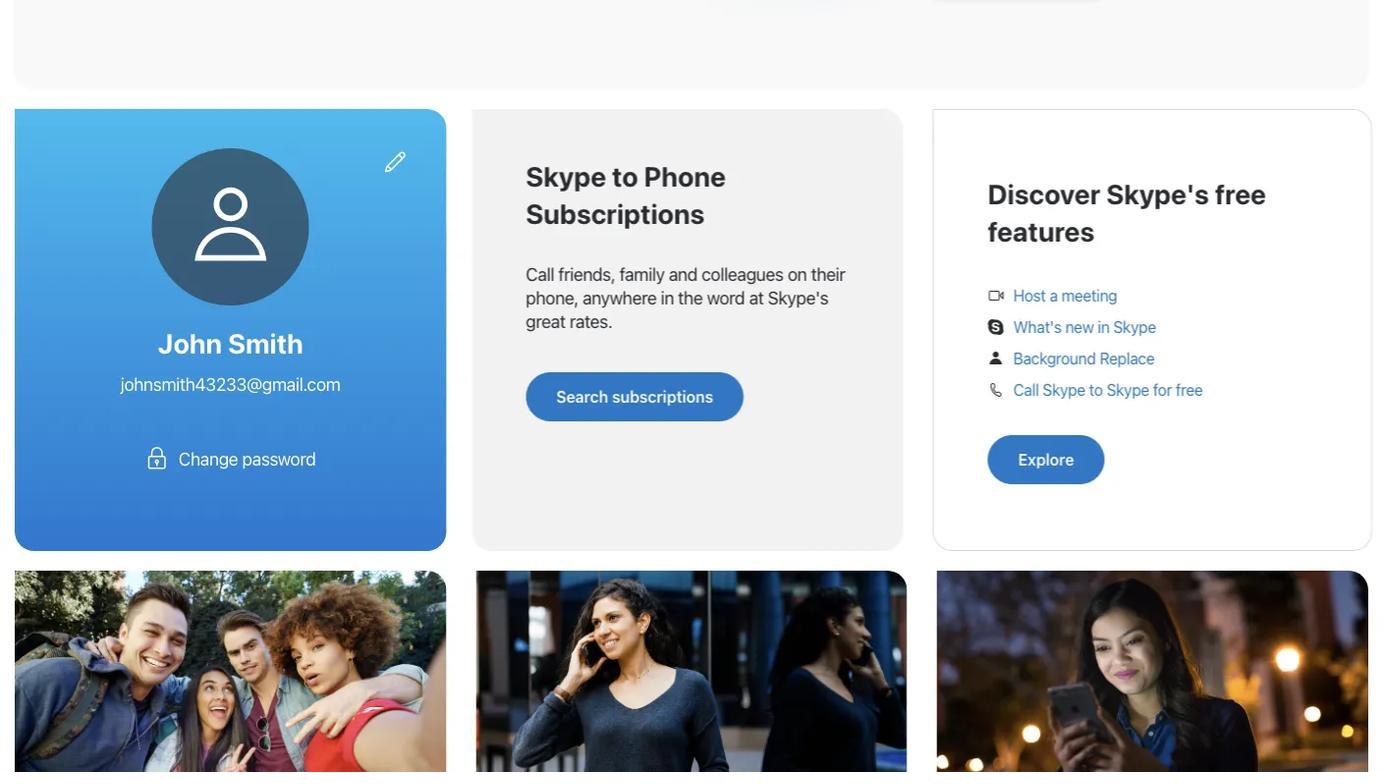 Task type: locate. For each thing, give the bounding box(es) containing it.
discover
[[989, 178, 1101, 211]]

free
[[1216, 178, 1267, 211], [1177, 381, 1204, 399]]

1 vertical spatial call
[[1014, 381, 1040, 399]]

great video calling with skype image
[[624, 0, 1311, 30]]

1 vertical spatial free
[[1177, 381, 1204, 399]]

discover skype's free features
[[989, 178, 1267, 248]]

1 horizontal spatial in
[[1098, 318, 1110, 336]]

at
[[750, 287, 764, 308]]

0 horizontal spatial call
[[526, 264, 555, 285]]

skype up subscriptions
[[526, 160, 607, 193]]

skype's inside call friends, family and colleagues on their phone, anywhere in the word at skype's great rates.
[[768, 287, 829, 308]]

 background replace
[[989, 349, 1155, 368]]

call up phone,
[[526, 264, 555, 285]]

phone,
[[526, 287, 579, 308]]

1 horizontal spatial call
[[1014, 381, 1040, 399]]

in inside call friends, family and colleagues on their phone, anywhere in the word at skype's great rates.
[[661, 287, 674, 308]]

1 horizontal spatial free
[[1216, 178, 1267, 211]]

smith
[[228, 327, 304, 360]]

for
[[1154, 381, 1173, 399]]

to inside "discover skype's free features" region
[[1090, 381, 1104, 399]]

 call skype to skype for free
[[989, 381, 1204, 399]]

0 vertical spatial skype's
[[1107, 178, 1210, 211]]

1 vertical spatial to
[[1090, 381, 1104, 399]]

0 horizontal spatial to
[[613, 160, 639, 193]]

in right new
[[1098, 318, 1110, 336]]

0 horizontal spatial in
[[661, 287, 674, 308]]

call skype to skype for free link
[[1014, 381, 1204, 399]]

call
[[526, 264, 555, 285], [1014, 381, 1040, 399]]

0 vertical spatial to
[[613, 160, 639, 193]]

1 horizontal spatial skype's
[[1107, 178, 1210, 211]]

0 vertical spatial free
[[1216, 178, 1267, 211]]

in left the
[[661, 287, 674, 308]]


[[145, 447, 169, 471]]

skype inside skype to phone subscriptions
[[526, 160, 607, 193]]

search
[[557, 388, 609, 407]]

 host a meeting
[[989, 286, 1118, 305]]


[[989, 320, 1004, 335]]

to inside skype to phone subscriptions
[[613, 160, 639, 193]]

skype's inside discover skype's free features
[[1107, 178, 1210, 211]]

what's
[[1014, 318, 1062, 336]]

0 horizontal spatial skype's
[[768, 287, 829, 308]]

free inside discover skype's free features
[[1216, 178, 1267, 211]]

change password link
[[179, 448, 316, 469]]

 
[[185, 151, 407, 272]]

host a meeting link
[[1014, 286, 1118, 305]]

john smith
[[158, 327, 304, 360]]

0 vertical spatial call
[[526, 264, 555, 285]]

subscriptions
[[613, 388, 714, 407]]

family
[[620, 264, 665, 285]]

1 vertical spatial skype's
[[768, 287, 829, 308]]

friends,
[[559, 264, 616, 285]]

to up subscriptions
[[613, 160, 639, 193]]

to down background replace link
[[1090, 381, 1104, 399]]

johnsmith43233@gmail.com
[[121, 374, 341, 395]]

john
[[158, 327, 222, 360]]

in inside "discover skype's free features" region
[[1098, 318, 1110, 336]]

rates.
[[570, 311, 613, 332]]

0 vertical spatial in
[[661, 287, 674, 308]]

background
[[1014, 349, 1097, 368]]

explore
[[1019, 451, 1075, 469]]

call right 
[[1014, 381, 1040, 399]]

features
[[989, 215, 1095, 248]]

skype
[[526, 160, 607, 193], [1114, 318, 1157, 336], [1043, 381, 1086, 399], [1107, 381, 1150, 399]]


[[989, 351, 1004, 367]]

skype down replace
[[1107, 381, 1150, 399]]

to
[[613, 160, 639, 193], [1090, 381, 1104, 399]]

in
[[661, 287, 674, 308], [1098, 318, 1110, 336]]

1 horizontal spatial to
[[1090, 381, 1104, 399]]

anywhere
[[583, 287, 657, 308]]

skype's
[[1107, 178, 1210, 211], [768, 287, 829, 308]]

1 vertical spatial in
[[1098, 318, 1110, 336]]



Task type: vqa. For each thing, say whether or not it's contained in the screenshot.
the top in
yes



Task type: describe. For each thing, give the bounding box(es) containing it.
great
[[526, 311, 566, 332]]

skype down  background replace
[[1043, 381, 1086, 399]]


[[384, 151, 407, 174]]

discover skype's free features region
[[974, 150, 1333, 511]]

0 horizontal spatial free
[[1177, 381, 1204, 399]]

subscriptions
[[526, 198, 705, 230]]

the
[[679, 287, 703, 308]]

 change password
[[145, 447, 316, 471]]

colleagues
[[702, 264, 784, 285]]

call inside "discover skype's free features" region
[[1014, 381, 1040, 399]]

their
[[812, 264, 846, 285]]

call friends, family and colleagues on their phone, anywhere in the word at skype's great rates.
[[526, 264, 846, 332]]

meeting
[[1062, 286, 1118, 305]]

word
[[707, 287, 745, 308]]

change
[[179, 448, 238, 469]]

what's new in skype link
[[1014, 318, 1157, 336]]

new
[[1066, 318, 1095, 336]]

and
[[669, 264, 698, 285]]

call inside call friends, family and colleagues on their phone, anywhere in the word at skype's great rates.
[[526, 264, 555, 285]]

replace
[[1100, 349, 1155, 368]]

search subscriptions
[[557, 388, 714, 407]]


[[989, 383, 1004, 398]]

password
[[242, 448, 316, 469]]

skype to phone subscriptions
[[526, 160, 726, 230]]

a
[[1050, 286, 1058, 305]]

host
[[1014, 286, 1046, 305]]

 link
[[374, 141, 417, 184]]


[[185, 182, 276, 272]]

search subscriptions button
[[526, 373, 744, 422]]

on
[[788, 264, 807, 285]]

phone
[[644, 160, 726, 193]]

skype up replace
[[1114, 318, 1157, 336]]


[[989, 288, 1004, 304]]

background replace link
[[1014, 349, 1155, 368]]

explore button
[[989, 436, 1105, 485]]

 what's new in skype
[[989, 318, 1157, 336]]



